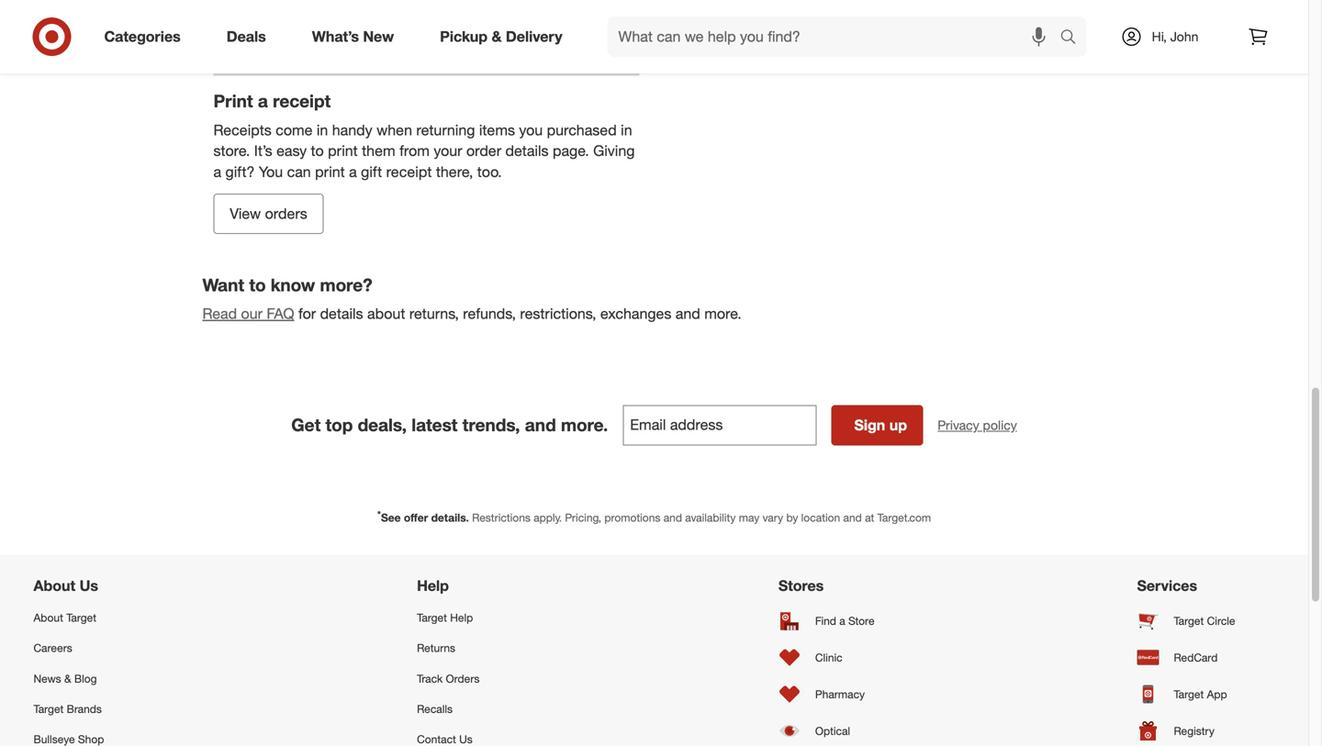 Task type: locate. For each thing, give the bounding box(es) containing it.
1 about from the top
[[34, 577, 75, 595]]

orders
[[265, 205, 307, 222]]

receipt
[[273, 90, 331, 112], [386, 163, 432, 181]]

1 horizontal spatial more.
[[704, 305, 742, 323]]

2 about from the top
[[34, 611, 63, 625]]

want
[[202, 274, 244, 295]]

and left the availability
[[664, 511, 682, 525]]

search button
[[1052, 17, 1096, 61]]

what's new link
[[296, 17, 417, 57]]

get
[[291, 415, 321, 436]]

details.
[[431, 511, 469, 525]]

about
[[367, 305, 405, 323]]

about target link
[[34, 603, 172, 633]]

and right exchanges
[[676, 305, 700, 323]]

offer
[[404, 511, 428, 525]]

0 horizontal spatial more.
[[561, 415, 608, 436]]

0 horizontal spatial details
[[320, 305, 363, 323]]

receipt inside receipts come in handy when returning items you purchased in store. it's easy to print them from your order details page. giving a gift? you can print a gift receipt there, too.
[[386, 163, 432, 181]]

about for about target
[[34, 611, 63, 625]]

view
[[230, 205, 261, 222]]

help up the returns link
[[450, 611, 473, 625]]

gift
[[361, 163, 382, 181]]

our
[[241, 305, 263, 323]]

target down the us at the left bottom of the page
[[66, 611, 96, 625]]

2 in from the left
[[621, 121, 632, 139]]

1 vertical spatial print
[[315, 163, 345, 181]]

trends,
[[462, 415, 520, 436]]

top
[[326, 415, 353, 436]]

* see offer details. restrictions apply. pricing, promotions and availability may vary by location and at target.com
[[377, 509, 931, 525]]

& right pickup
[[492, 28, 502, 46]]

what's new
[[312, 28, 394, 46]]

news
[[34, 672, 61, 686]]

clinic link
[[778, 640, 892, 676]]

in right come
[[317, 121, 328, 139]]

1 in from the left
[[317, 121, 328, 139]]

& for news
[[64, 672, 71, 686]]

1 horizontal spatial in
[[621, 121, 632, 139]]

1 horizontal spatial help
[[450, 611, 473, 625]]

about target
[[34, 611, 96, 625]]

purchased
[[547, 121, 617, 139]]

to up our
[[249, 274, 266, 295]]

1 horizontal spatial details
[[505, 142, 549, 160]]

0 horizontal spatial &
[[64, 672, 71, 686]]

target for target circle
[[1174, 614, 1204, 628]]

0 vertical spatial details
[[505, 142, 549, 160]]

target inside target circle "link"
[[1174, 614, 1204, 628]]

target up returns
[[417, 611, 447, 625]]

store.
[[213, 142, 250, 160]]

search
[[1052, 29, 1096, 47]]

target down news
[[34, 702, 64, 716]]

target for target brands
[[34, 702, 64, 716]]

and right trends, on the left of the page
[[525, 415, 556, 436]]

1 vertical spatial &
[[64, 672, 71, 686]]

it's
[[254, 142, 272, 160]]

target left the app
[[1174, 688, 1204, 701]]

come
[[276, 121, 313, 139]]

new
[[363, 28, 394, 46]]

1 vertical spatial details
[[320, 305, 363, 323]]

restrictions,
[[520, 305, 596, 323]]

target inside target brands link
[[34, 702, 64, 716]]

0 vertical spatial receipt
[[273, 90, 331, 112]]

print down handy
[[328, 142, 358, 160]]

None text field
[[623, 405, 816, 446]]

optical
[[815, 724, 850, 738]]

target circle
[[1174, 614, 1235, 628]]

pickup & delivery link
[[424, 17, 585, 57]]

0 horizontal spatial to
[[249, 274, 266, 295]]

vary
[[763, 511, 783, 525]]

about up about target
[[34, 577, 75, 595]]

to right easy
[[311, 142, 324, 160]]

1 vertical spatial help
[[450, 611, 473, 625]]

hi,
[[1152, 28, 1167, 45]]

target help link
[[417, 603, 534, 633]]

print
[[328, 142, 358, 160], [315, 163, 345, 181]]

brands
[[67, 702, 102, 716]]

target app link
[[1137, 676, 1275, 713]]

&
[[492, 28, 502, 46], [64, 672, 71, 686]]

target
[[66, 611, 96, 625], [417, 611, 447, 625], [1174, 614, 1204, 628], [1174, 688, 1204, 701], [34, 702, 64, 716]]

exchanges
[[600, 305, 671, 323]]

pharmacy
[[815, 688, 865, 701]]

target inside target help link
[[417, 611, 447, 625]]

giving
[[593, 142, 635, 160]]

what's
[[312, 28, 359, 46]]

pricing,
[[565, 511, 601, 525]]

orders
[[446, 672, 480, 686]]

your
[[434, 142, 462, 160]]

track orders
[[417, 672, 480, 686]]

stores
[[778, 577, 824, 595]]

optical link
[[778, 713, 892, 746]]

registry
[[1174, 724, 1215, 738]]

page.
[[553, 142, 589, 160]]

help up target help at left bottom
[[417, 577, 449, 595]]

redcard link
[[1137, 640, 1275, 676]]

read
[[202, 305, 237, 323]]

and left 'at'
[[843, 511, 862, 525]]

0 horizontal spatial in
[[317, 121, 328, 139]]

print a receipt
[[213, 90, 331, 112]]

target inside about target link
[[66, 611, 96, 625]]

faq
[[267, 305, 294, 323]]

0 vertical spatial about
[[34, 577, 75, 595]]

deals
[[227, 28, 266, 46]]

1 vertical spatial about
[[34, 611, 63, 625]]

help
[[417, 577, 449, 595], [450, 611, 473, 625]]

0 horizontal spatial help
[[417, 577, 449, 595]]

1 horizontal spatial &
[[492, 28, 502, 46]]

circle
[[1207, 614, 1235, 628]]

find a store link
[[778, 603, 892, 640]]

1 horizontal spatial receipt
[[386, 163, 432, 181]]

0 vertical spatial to
[[311, 142, 324, 160]]

details down more?
[[320, 305, 363, 323]]

1 vertical spatial receipt
[[386, 163, 432, 181]]

returning
[[416, 121, 475, 139]]

redcard
[[1174, 651, 1218, 665]]

What can we help you find? suggestions appear below search field
[[607, 17, 1065, 57]]

target brands link
[[34, 694, 172, 725]]

hi, john
[[1152, 28, 1199, 45]]

print right can
[[315, 163, 345, 181]]

& left blog
[[64, 672, 71, 686]]

0 vertical spatial more.
[[704, 305, 742, 323]]

a right find
[[839, 614, 845, 628]]

in up giving at top
[[621, 121, 632, 139]]

receipts come in handy when returning items you purchased in store. it's easy to print them from your order details page. giving a gift? you can print a gift receipt there, too.
[[213, 121, 635, 181]]

0 vertical spatial &
[[492, 28, 502, 46]]

careers link
[[34, 633, 172, 664]]

receipt down from
[[386, 163, 432, 181]]

target for target help
[[417, 611, 447, 625]]

1 horizontal spatial to
[[311, 142, 324, 160]]

details down you at the top of page
[[505, 142, 549, 160]]

find
[[815, 614, 836, 628]]

about up careers
[[34, 611, 63, 625]]

want to know more?
[[202, 274, 373, 295]]

target left circle
[[1174, 614, 1204, 628]]

receipt up come
[[273, 90, 331, 112]]

about us
[[34, 577, 98, 595]]

1 vertical spatial to
[[249, 274, 266, 295]]

policy
[[983, 417, 1017, 433]]

target inside target app link
[[1174, 688, 1204, 701]]

from
[[399, 142, 430, 160]]

refunds,
[[463, 305, 516, 323]]

them
[[362, 142, 395, 160]]

0 vertical spatial help
[[417, 577, 449, 595]]

latest
[[412, 415, 458, 436]]



Task type: describe. For each thing, give the bounding box(es) containing it.
us
[[79, 577, 98, 595]]

location
[[801, 511, 840, 525]]

0 vertical spatial print
[[328, 142, 358, 160]]

to inside receipts come in handy when returning items you purchased in store. it's easy to print them from your order details page. giving a gift? you can print a gift receipt there, too.
[[311, 142, 324, 160]]

registry link
[[1137, 713, 1275, 746]]

restrictions
[[472, 511, 531, 525]]

more?
[[320, 274, 373, 295]]

target.com
[[877, 511, 931, 525]]

you
[[259, 163, 283, 181]]

& for pickup
[[492, 28, 502, 46]]

sign
[[854, 416, 885, 434]]

0 horizontal spatial receipt
[[273, 90, 331, 112]]

about for about us
[[34, 577, 75, 595]]

you
[[519, 121, 543, 139]]

view orders
[[230, 205, 307, 222]]

can
[[287, 163, 311, 181]]

privacy policy
[[938, 417, 1017, 433]]

target for target app
[[1174, 688, 1204, 701]]

there,
[[436, 163, 473, 181]]

1 vertical spatial more.
[[561, 415, 608, 436]]

a left gift?
[[213, 163, 221, 181]]

track
[[417, 672, 443, 686]]

deals link
[[211, 17, 289, 57]]

target help
[[417, 611, 473, 625]]

returns
[[417, 641, 455, 655]]

details inside receipts come in handy when returning items you purchased in store. it's easy to print them from your order details page. giving a gift? you can print a gift receipt there, too.
[[505, 142, 549, 160]]

items
[[479, 121, 515, 139]]

recalls link
[[417, 694, 534, 725]]

a right print
[[258, 90, 268, 112]]

availability
[[685, 511, 736, 525]]

returns,
[[409, 305, 459, 323]]

pickup & delivery
[[440, 28, 562, 46]]

handy
[[332, 121, 372, 139]]

*
[[377, 509, 381, 520]]

read our faq for details about returns, refunds, restrictions, exchanges and more.
[[202, 305, 742, 323]]

print
[[213, 90, 253, 112]]

privacy
[[938, 417, 979, 433]]

pickup
[[440, 28, 488, 46]]

recalls
[[417, 702, 453, 716]]

a left "gift"
[[349, 163, 357, 181]]

read our faq link
[[202, 305, 294, 323]]

see
[[381, 511, 401, 525]]

delivery
[[506, 28, 562, 46]]

returns link
[[417, 633, 534, 664]]

sign up
[[854, 416, 907, 434]]

services
[[1137, 577, 1197, 595]]

gift?
[[225, 163, 255, 181]]

at
[[865, 511, 874, 525]]

careers
[[34, 641, 72, 655]]

up
[[889, 416, 907, 434]]

get top deals, latest trends, and more.
[[291, 415, 608, 436]]

view orders link
[[213, 194, 324, 234]]

target circle link
[[1137, 603, 1275, 640]]

know
[[271, 274, 315, 295]]

categories
[[104, 28, 181, 46]]

pharmacy link
[[778, 676, 892, 713]]

order
[[466, 142, 501, 160]]

news & blog link
[[34, 664, 172, 694]]

target app
[[1174, 688, 1227, 701]]

blog
[[74, 672, 97, 686]]

by
[[786, 511, 798, 525]]

deals,
[[358, 415, 407, 436]]

news & blog
[[34, 672, 97, 686]]

for
[[298, 305, 316, 323]]

app
[[1207, 688, 1227, 701]]

categories link
[[89, 17, 204, 57]]

find a store
[[815, 614, 875, 628]]

john
[[1170, 28, 1199, 45]]

target brands
[[34, 702, 102, 716]]



Task type: vqa. For each thing, say whether or not it's contained in the screenshot.
Track Orders
yes



